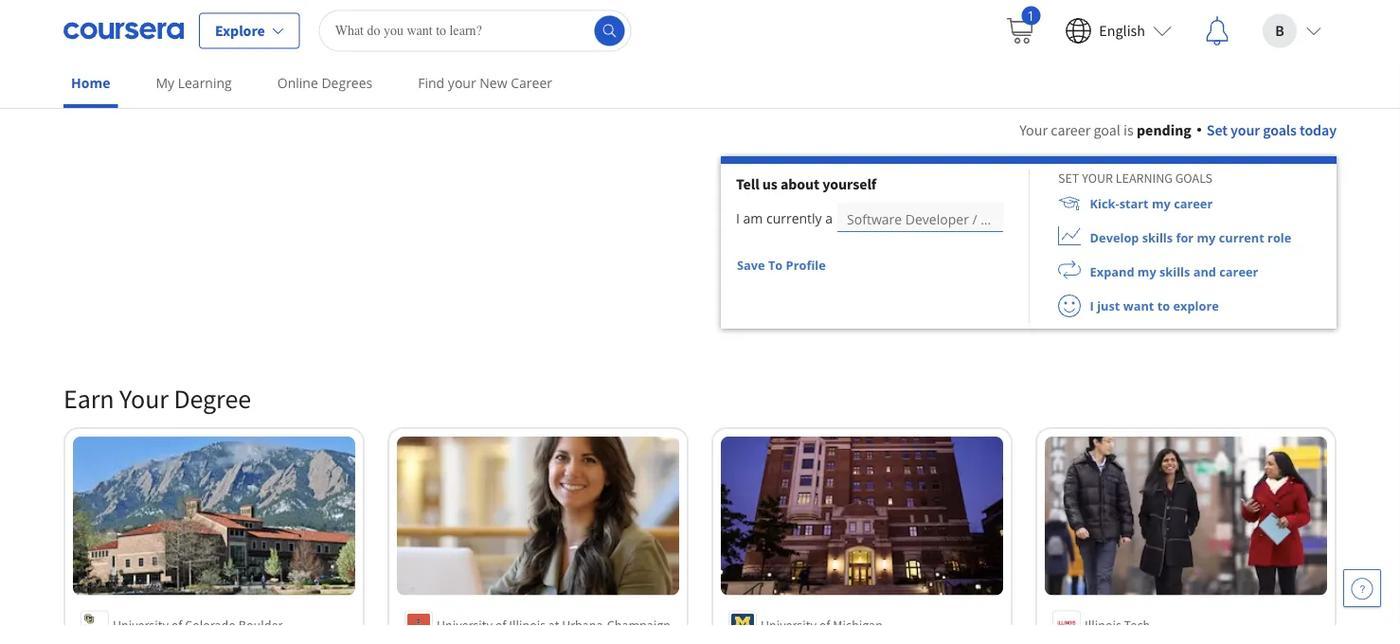 Task type: locate. For each thing, give the bounding box(es) containing it.
your right 'earn'
[[119, 382, 169, 415]]

2 horizontal spatial your
[[1231, 120, 1260, 139]]

find your new career
[[418, 74, 552, 92]]

your inside dropdown button
[[1231, 120, 1260, 139]]

2 horizontal spatial career
[[1219, 263, 1258, 280]]

develop skills for my current role
[[1090, 229, 1291, 246]]

set your goals today
[[1207, 120, 1337, 139]]

to
[[768, 257, 783, 273]]

earn your degree
[[63, 382, 251, 415]]

skills left "and"
[[1159, 263, 1190, 280]]

new
[[480, 74, 507, 92]]

my
[[1152, 195, 1171, 212], [1197, 229, 1216, 246], [1138, 263, 1156, 280]]

1 horizontal spatial set
[[1207, 120, 1228, 139]]

0 vertical spatial career
[[1051, 120, 1091, 139]]

i left am
[[736, 209, 740, 227]]

your
[[448, 74, 476, 92], [1231, 120, 1260, 139], [1082, 170, 1113, 187]]

kick-
[[1090, 195, 1119, 212]]

1 vertical spatial my
[[1197, 229, 1216, 246]]

earn your degree main content
[[0, 96, 1400, 626]]

0 horizontal spatial your
[[119, 382, 169, 415]]

set for set your learning goals
[[1058, 170, 1079, 187]]

english button
[[1050, 0, 1187, 61]]

2 vertical spatial your
[[1082, 170, 1113, 187]]

i just want to explore button
[[1030, 289, 1219, 323]]

my inside button
[[1138, 263, 1156, 280]]

goals up kick-start my career
[[1175, 170, 1213, 187]]

set up graduation cap icon
[[1058, 170, 1079, 187]]

1 horizontal spatial career
[[1174, 195, 1213, 212]]

repeat image
[[1058, 261, 1081, 283]]

kick-start my career button
[[1030, 187, 1213, 221]]

a
[[825, 209, 833, 227]]

1 vertical spatial your
[[119, 382, 169, 415]]

career left goal
[[1051, 120, 1091, 139]]

your left today
[[1231, 120, 1260, 139]]

skills left "for"
[[1142, 229, 1173, 246]]

expand
[[1090, 263, 1134, 280]]

0 vertical spatial your
[[448, 74, 476, 92]]

your for goals
[[1231, 120, 1260, 139]]

1 horizontal spatial i
[[1090, 297, 1094, 314]]

find
[[418, 74, 444, 92]]

goals
[[1263, 120, 1297, 139], [1175, 170, 1213, 187]]

goals inside dropdown button
[[1263, 120, 1297, 139]]

1 vertical spatial your
[[1231, 120, 1260, 139]]

your inside earn your degree collection element
[[119, 382, 169, 415]]

want
[[1123, 297, 1154, 314]]

degree
[[174, 382, 251, 415]]

0 horizontal spatial goals
[[1175, 170, 1213, 187]]

1 horizontal spatial goals
[[1263, 120, 1297, 139]]

skills inside button
[[1142, 229, 1173, 246]]

i for i just want to explore
[[1090, 297, 1094, 314]]

1 vertical spatial set
[[1058, 170, 1079, 187]]

pending
[[1137, 120, 1192, 139]]

graduation cap image
[[1058, 192, 1081, 215]]

1 vertical spatial skills
[[1159, 263, 1190, 280]]

current
[[1219, 229, 1264, 246]]

your left goal
[[1019, 120, 1048, 139]]

set inside dropdown button
[[1207, 120, 1228, 139]]

to
[[1157, 297, 1170, 314]]

expand my skills and career
[[1090, 263, 1258, 280]]

2 vertical spatial my
[[1138, 263, 1156, 280]]

my
[[156, 74, 174, 92]]

skills
[[1142, 229, 1173, 246], [1159, 263, 1190, 280]]

about
[[780, 174, 819, 193]]

i
[[736, 209, 740, 227], [1090, 297, 1094, 314]]

my right "for"
[[1197, 229, 1216, 246]]

kick-start my career
[[1090, 195, 1213, 212]]

i inside "button"
[[1090, 297, 1094, 314]]

your for learning
[[1082, 170, 1113, 187]]

set right pending
[[1207, 120, 1228, 139]]

0 vertical spatial i
[[736, 209, 740, 227]]

my right start
[[1152, 195, 1171, 212]]

my learning
[[156, 74, 232, 92]]

software developer / engineer
[[847, 210, 1035, 228]]

your up kick-
[[1082, 170, 1113, 187]]

your
[[1019, 120, 1048, 139], [119, 382, 169, 415]]

1 vertical spatial i
[[1090, 297, 1094, 314]]

learning
[[1116, 170, 1173, 187]]

0 vertical spatial set
[[1207, 120, 1228, 139]]

shopping cart: 1 item element
[[1004, 6, 1040, 46]]

2 vertical spatial career
[[1219, 263, 1258, 280]]

0 horizontal spatial set
[[1058, 170, 1079, 187]]

goals left today
[[1263, 120, 1297, 139]]

my right expand
[[1138, 263, 1156, 280]]

i left "just"
[[1090, 297, 1094, 314]]

0 horizontal spatial career
[[1051, 120, 1091, 139]]

career right "and"
[[1219, 263, 1258, 280]]

1 horizontal spatial your
[[1019, 120, 1048, 139]]

your right find at the top of the page
[[448, 74, 476, 92]]

0 vertical spatial skills
[[1142, 229, 1173, 246]]

career
[[1051, 120, 1091, 139], [1174, 195, 1213, 212], [1219, 263, 1258, 280]]

1 vertical spatial career
[[1174, 195, 1213, 212]]

career up develop skills for my current role
[[1174, 195, 1213, 212]]

today
[[1300, 120, 1337, 139]]

0 horizontal spatial your
[[448, 74, 476, 92]]

set
[[1207, 120, 1228, 139], [1058, 170, 1079, 187]]

us
[[762, 174, 778, 193]]

b
[[1275, 21, 1284, 40]]

goal
[[1094, 120, 1121, 139]]

tell
[[736, 174, 759, 193]]

0 horizontal spatial i
[[736, 209, 740, 227]]

None search field
[[319, 10, 632, 52]]

software
[[847, 210, 902, 228]]

online degrees
[[277, 74, 373, 92]]

0 vertical spatial goals
[[1263, 120, 1297, 139]]

1 horizontal spatial your
[[1082, 170, 1113, 187]]



Task type: vqa. For each thing, say whether or not it's contained in the screenshot.
Teams: at the left of page
no



Task type: describe. For each thing, give the bounding box(es) containing it.
earn your degree collection element
[[52, 351, 1348, 626]]

your career goal is pending
[[1019, 120, 1192, 139]]

developer
[[905, 210, 969, 228]]

degrees
[[322, 74, 373, 92]]

am
[[743, 209, 763, 227]]

develop
[[1090, 229, 1139, 246]]

0 vertical spatial your
[[1019, 120, 1048, 139]]

expand my skills and career button
[[1030, 255, 1258, 289]]

yourself
[[822, 174, 876, 193]]

set your goals today button
[[1197, 118, 1337, 141]]

home
[[71, 74, 110, 92]]

tell us about yourself
[[736, 174, 876, 193]]

set your learning goals
[[1058, 170, 1213, 187]]

What do you want to learn? text field
[[319, 10, 632, 52]]

help center image
[[1351, 577, 1374, 600]]

role
[[1268, 229, 1291, 246]]

i for i am currently a
[[736, 209, 740, 227]]

explore
[[1173, 297, 1219, 314]]

just
[[1097, 297, 1120, 314]]

and
[[1193, 263, 1216, 280]]

explore button
[[199, 13, 300, 49]]

save
[[737, 257, 765, 273]]

for
[[1176, 229, 1194, 246]]

coursera image
[[63, 16, 184, 46]]

0 vertical spatial my
[[1152, 195, 1171, 212]]

profile
[[786, 257, 826, 273]]

earn
[[63, 382, 114, 415]]

1 link
[[989, 0, 1050, 61]]

i just want to explore
[[1090, 297, 1219, 314]]

save to profile
[[737, 257, 826, 273]]

i am currently a
[[736, 209, 833, 227]]

find your new career link
[[410, 62, 560, 104]]

line chart image
[[1058, 226, 1081, 249]]

/
[[972, 210, 977, 228]]

1 vertical spatial goals
[[1175, 170, 1213, 187]]

develop skills for my current role button
[[1030, 221, 1291, 255]]

my learning link
[[148, 62, 239, 104]]

start
[[1119, 195, 1149, 212]]

career inside button
[[1174, 195, 1213, 212]]

is
[[1124, 120, 1134, 139]]

save to profile button
[[736, 248, 827, 282]]

home link
[[63, 62, 118, 108]]

explore
[[215, 21, 265, 40]]

b button
[[1248, 0, 1337, 61]]

1
[[1027, 6, 1035, 24]]

engineer
[[981, 210, 1035, 228]]

english
[[1099, 21, 1145, 40]]

your for new
[[448, 74, 476, 92]]

career inside button
[[1219, 263, 1258, 280]]

skills inside button
[[1159, 263, 1190, 280]]

online degrees link
[[270, 62, 380, 104]]

smile image
[[1058, 295, 1081, 317]]

online
[[277, 74, 318, 92]]

currently
[[766, 209, 822, 227]]

set for set your goals today
[[1207, 120, 1228, 139]]

career
[[511, 74, 552, 92]]

learning
[[178, 74, 232, 92]]



